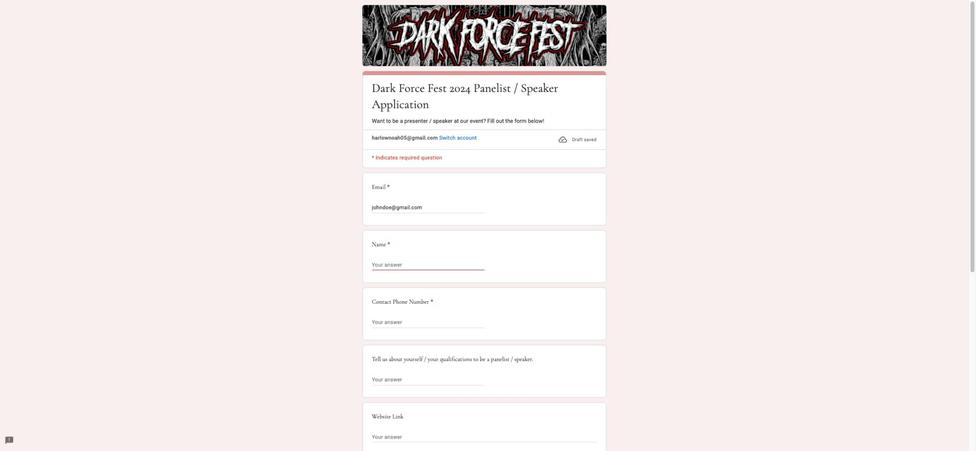 Task type: locate. For each thing, give the bounding box(es) containing it.
heading
[[372, 80, 597, 113], [372, 183, 597, 192], [372, 240, 390, 249], [372, 298, 433, 307]]

list
[[362, 173, 607, 452]]

0 vertical spatial required question element
[[386, 183, 390, 192]]

Your email email field
[[372, 203, 484, 213]]

status
[[559, 134, 597, 145]]

required question element for 4th "heading" from the top
[[429, 298, 433, 307]]

report a problem to google image
[[5, 436, 14, 446]]

2 heading from the top
[[372, 183, 597, 192]]

2 vertical spatial required question element
[[429, 298, 433, 307]]

list item
[[362, 173, 607, 226]]

1 vertical spatial required question element
[[386, 240, 390, 249]]

4 heading from the top
[[372, 298, 433, 307]]

required question element
[[386, 183, 390, 192], [386, 240, 390, 249], [429, 298, 433, 307]]

None text field
[[372, 261, 484, 270], [372, 318, 484, 327], [372, 376, 484, 385], [372, 433, 597, 442], [372, 261, 484, 270], [372, 318, 484, 327], [372, 376, 484, 385], [372, 433, 597, 442]]

required question element for 2nd "heading"
[[386, 183, 390, 192]]



Task type: describe. For each thing, give the bounding box(es) containing it.
1 heading from the top
[[372, 80, 597, 113]]

required question element for 3rd "heading"
[[386, 240, 390, 249]]

3 heading from the top
[[372, 240, 390, 249]]



Task type: vqa. For each thing, say whether or not it's contained in the screenshot.
Select (Esc) image on the left
no



